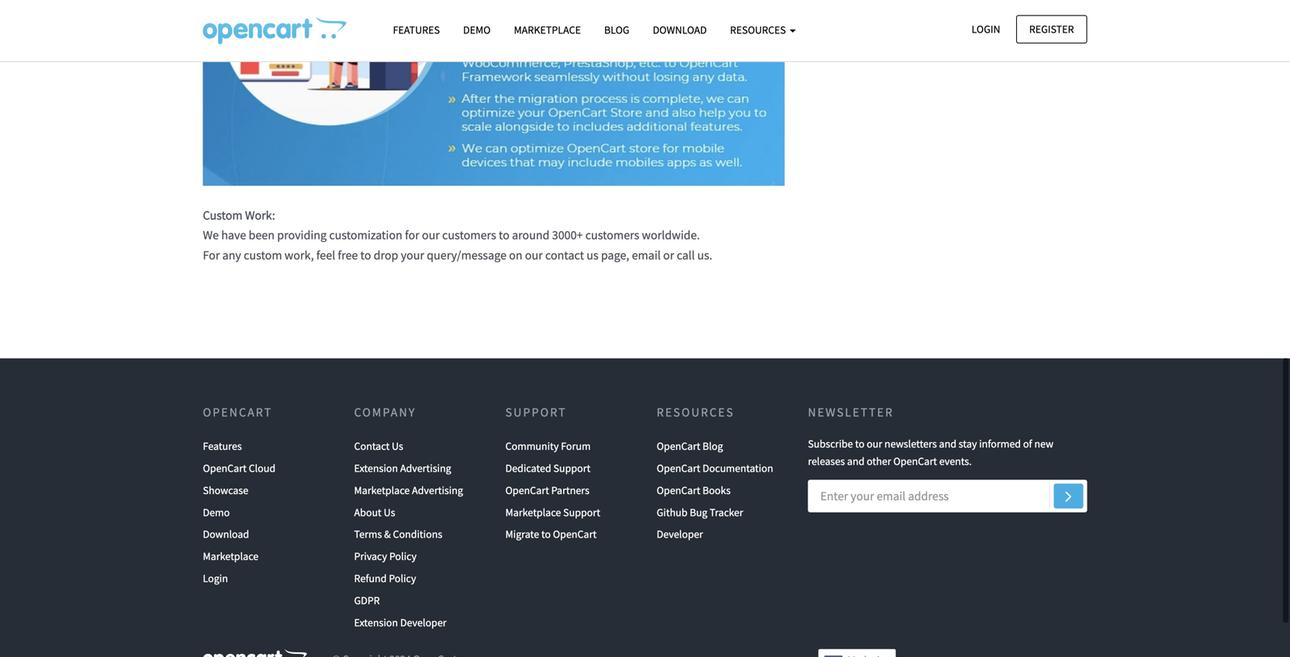 Task type: describe. For each thing, give the bounding box(es) containing it.
1 horizontal spatial login link
[[959, 15, 1014, 43]]

community forum link
[[506, 435, 591, 457]]

migrate
[[506, 527, 539, 541]]

call
[[677, 247, 695, 263]]

extension advertising
[[354, 461, 451, 475]]

0 horizontal spatial login
[[203, 572, 228, 585]]

blog link
[[593, 16, 641, 44]]

showcase
[[203, 483, 249, 497]]

informed
[[979, 437, 1021, 451]]

1 horizontal spatial demo
[[463, 23, 491, 37]]

advertising for extension advertising
[[400, 461, 451, 475]]

refund policy link
[[354, 568, 416, 590]]

tracker
[[710, 505, 743, 519]]

download for demo
[[203, 527, 249, 541]]

developer link
[[657, 524, 703, 546]]

forum
[[561, 439, 591, 453]]

marketplace up migrate
[[506, 505, 561, 519]]

other
[[867, 454, 891, 468]]

us for about us
[[384, 505, 395, 519]]

us
[[587, 247, 599, 263]]

releases
[[808, 454, 845, 468]]

we
[[203, 228, 219, 243]]

newsletters
[[885, 437, 937, 451]]

free
[[338, 247, 358, 263]]

github
[[657, 505, 688, 519]]

feel
[[316, 247, 335, 263]]

2 customers from the left
[[586, 228, 640, 243]]

extension for extension advertising
[[354, 461, 398, 475]]

migrate to opencart
[[506, 527, 597, 541]]

subscribe
[[808, 437, 853, 451]]

of
[[1023, 437, 1032, 451]]

query/message
[[427, 247, 507, 263]]

policy for refund policy
[[389, 572, 416, 585]]

1 vertical spatial and
[[847, 454, 865, 468]]

email
[[632, 247, 661, 263]]

opencart for opencart cloud
[[203, 461, 247, 475]]

opencart partners
[[506, 483, 590, 497]]

your
[[401, 247, 424, 263]]

opencart blog
[[657, 439, 723, 453]]

about us
[[354, 505, 395, 519]]

github bug tracker
[[657, 505, 743, 519]]

marketplace support
[[506, 505, 601, 519]]

extension developer link
[[354, 612, 447, 634]]

page,
[[601, 247, 630, 263]]

bug
[[690, 505, 708, 519]]

1 horizontal spatial developer
[[657, 527, 703, 541]]

Enter your email address text field
[[808, 480, 1088, 512]]

opencart cloud link
[[203, 457, 276, 479]]

0 vertical spatial demo link
[[452, 16, 502, 44]]

opencart books link
[[657, 479, 731, 502]]

have
[[221, 228, 246, 243]]

on
[[509, 247, 523, 263]]

opencart cloud
[[203, 461, 276, 475]]

privacy policy
[[354, 549, 417, 563]]

terms & conditions link
[[354, 524, 442, 546]]

0 vertical spatial support
[[506, 405, 567, 420]]

opencart down the marketplace support link
[[553, 527, 597, 541]]

dedicated
[[506, 461, 551, 475]]

marketplace support link
[[506, 502, 601, 524]]

stay
[[959, 437, 977, 451]]

opencart for opencart
[[203, 405, 273, 420]]

terms
[[354, 527, 382, 541]]

dedicated support link
[[506, 457, 591, 479]]

community forum
[[506, 439, 591, 453]]

opencart for opencart blog
[[657, 439, 701, 453]]

for
[[203, 247, 220, 263]]

opencart - partner tmd software private limited image
[[203, 16, 346, 44]]

advertising for marketplace advertising
[[412, 483, 463, 497]]

extension developer
[[354, 616, 447, 630]]

work,
[[285, 247, 314, 263]]

policy for privacy policy
[[389, 549, 417, 563]]

around
[[512, 228, 550, 243]]

1 horizontal spatial our
[[525, 247, 543, 263]]

github bug tracker link
[[657, 502, 743, 524]]

new
[[1035, 437, 1054, 451]]

to right free
[[360, 247, 371, 263]]

0 vertical spatial marketplace link
[[502, 16, 593, 44]]

opencart partners link
[[506, 479, 590, 502]]

marketplace advertising link
[[354, 479, 463, 502]]

0 vertical spatial our
[[422, 228, 440, 243]]

1 horizontal spatial blog
[[703, 439, 723, 453]]

&
[[384, 527, 391, 541]]

company
[[354, 405, 416, 420]]

1 vertical spatial resources
[[657, 405, 735, 420]]

0 horizontal spatial developer
[[400, 616, 447, 630]]

dedicated support
[[506, 461, 591, 475]]

conditions
[[393, 527, 442, 541]]

showcase link
[[203, 479, 249, 502]]

custom
[[203, 208, 243, 223]]

or
[[663, 247, 674, 263]]

marketplace left blog link
[[514, 23, 581, 37]]

opencart blog link
[[657, 435, 723, 457]]

opencart for opencart documentation
[[657, 461, 701, 475]]

for
[[405, 228, 420, 243]]

cloud
[[249, 461, 276, 475]]

providing
[[277, 228, 327, 243]]

opencart inside the subscribe to our newsletters and stay informed of new releases and other opencart events.
[[894, 454, 937, 468]]

drop
[[374, 247, 398, 263]]

to down the marketplace support link
[[542, 527, 551, 541]]

refund policy
[[354, 572, 416, 585]]

about
[[354, 505, 382, 519]]

download for blog
[[653, 23, 707, 37]]

marketplace up about us on the left bottom of the page
[[354, 483, 410, 497]]

features link for opencart cloud
[[203, 435, 242, 457]]

our inside the subscribe to our newsletters and stay informed of new releases and other opencart events.
[[867, 437, 883, 451]]

custom
[[244, 247, 282, 263]]

1 vertical spatial demo link
[[203, 502, 230, 524]]

been
[[249, 228, 275, 243]]

1 horizontal spatial login
[[972, 22, 1001, 36]]



Task type: locate. For each thing, give the bounding box(es) containing it.
policy down terms & conditions link
[[389, 549, 417, 563]]

2 vertical spatial our
[[867, 437, 883, 451]]

1 vertical spatial policy
[[389, 572, 416, 585]]

to
[[499, 228, 510, 243], [360, 247, 371, 263], [855, 437, 865, 451], [542, 527, 551, 541]]

0 horizontal spatial download link
[[203, 524, 249, 546]]

0 vertical spatial advertising
[[400, 461, 451, 475]]

opencart for opencart books
[[657, 483, 701, 497]]

facebook marketing partner image
[[819, 649, 896, 657]]

support up community
[[506, 405, 567, 420]]

1 horizontal spatial and
[[939, 437, 957, 451]]

us.
[[698, 247, 713, 263]]

opencart image
[[203, 649, 307, 657]]

0 horizontal spatial login link
[[203, 568, 228, 590]]

0 horizontal spatial demo
[[203, 505, 230, 519]]

books
[[703, 483, 731, 497]]

1 vertical spatial features link
[[203, 435, 242, 457]]

developer
[[657, 527, 703, 541], [400, 616, 447, 630]]

our right on
[[525, 247, 543, 263]]

download inside download link
[[653, 23, 707, 37]]

terms & conditions
[[354, 527, 442, 541]]

events.
[[940, 454, 972, 468]]

0 horizontal spatial download
[[203, 527, 249, 541]]

0 horizontal spatial and
[[847, 454, 865, 468]]

and up the events.
[[939, 437, 957, 451]]

resources inside resources link
[[730, 23, 788, 37]]

0 vertical spatial developer
[[657, 527, 703, 541]]

register
[[1030, 22, 1074, 36]]

and
[[939, 437, 957, 451], [847, 454, 865, 468]]

1 vertical spatial marketplace link
[[203, 546, 259, 568]]

0 horizontal spatial marketplace link
[[203, 546, 259, 568]]

to up on
[[499, 228, 510, 243]]

resources link
[[719, 16, 808, 44]]

opencart for opencart partners
[[506, 483, 549, 497]]

resources
[[730, 23, 788, 37], [657, 405, 735, 420]]

1 horizontal spatial demo link
[[452, 16, 502, 44]]

refund
[[354, 572, 387, 585]]

contact us link
[[354, 435, 403, 457]]

0 vertical spatial features
[[393, 23, 440, 37]]

community
[[506, 439, 559, 453]]

gdpr link
[[354, 590, 380, 612]]

opencart books
[[657, 483, 731, 497]]

customers up "query/message" at the top left of page
[[442, 228, 496, 243]]

0 horizontal spatial blog
[[604, 23, 630, 37]]

0 vertical spatial and
[[939, 437, 957, 451]]

work:
[[245, 208, 275, 223]]

1 horizontal spatial download
[[653, 23, 707, 37]]

us right about
[[384, 505, 395, 519]]

0 vertical spatial blog
[[604, 23, 630, 37]]

extension down gdpr link
[[354, 616, 398, 630]]

support up "partners"
[[554, 461, 591, 475]]

extension inside "link"
[[354, 461, 398, 475]]

blog
[[604, 23, 630, 37], [703, 439, 723, 453]]

developer down refund policy link
[[400, 616, 447, 630]]

custom work: we have been providing customization for our customers to around 3000+ customers worldwide. for any custom work, feel free to drop your query/message on our contact us page, email or call us.
[[203, 208, 713, 263]]

1 vertical spatial login link
[[203, 568, 228, 590]]

0 vertical spatial extension
[[354, 461, 398, 475]]

1 vertical spatial blog
[[703, 439, 723, 453]]

1 horizontal spatial features
[[393, 23, 440, 37]]

newsletter
[[808, 405, 894, 420]]

support inside the marketplace support link
[[563, 505, 601, 519]]

2 policy from the top
[[389, 572, 416, 585]]

contact
[[545, 247, 584, 263]]

download
[[653, 23, 707, 37], [203, 527, 249, 541]]

worldwide.
[[642, 228, 700, 243]]

0 vertical spatial login
[[972, 22, 1001, 36]]

0 horizontal spatial customers
[[442, 228, 496, 243]]

1 horizontal spatial customers
[[586, 228, 640, 243]]

opencart documentation link
[[657, 457, 773, 479]]

support for dedicated
[[554, 461, 591, 475]]

advertising
[[400, 461, 451, 475], [412, 483, 463, 497]]

download right blog link
[[653, 23, 707, 37]]

download link for demo
[[203, 524, 249, 546]]

migrate to opencart link
[[506, 524, 597, 546]]

demo link
[[452, 16, 502, 44], [203, 502, 230, 524]]

login
[[972, 22, 1001, 36], [203, 572, 228, 585]]

subscribe to our newsletters and stay informed of new releases and other opencart events.
[[808, 437, 1054, 468]]

us
[[392, 439, 403, 453], [384, 505, 395, 519]]

0 vertical spatial features link
[[381, 16, 452, 44]]

opencart up github
[[657, 483, 701, 497]]

1 vertical spatial login
[[203, 572, 228, 585]]

our up 'other'
[[867, 437, 883, 451]]

gdpr
[[354, 594, 380, 608]]

1 extension from the top
[[354, 461, 398, 475]]

0 vertical spatial us
[[392, 439, 403, 453]]

marketplace link
[[502, 16, 593, 44], [203, 546, 259, 568]]

us up the extension advertising
[[392, 439, 403, 453]]

demo
[[463, 23, 491, 37], [203, 505, 230, 519]]

0 horizontal spatial demo link
[[203, 502, 230, 524]]

features
[[393, 23, 440, 37], [203, 439, 242, 453]]

marketplace
[[514, 23, 581, 37], [354, 483, 410, 497], [506, 505, 561, 519], [203, 549, 259, 563]]

angle right image
[[1066, 487, 1072, 505]]

3000+
[[552, 228, 583, 243]]

opencart down opencart blog link
[[657, 461, 701, 475]]

0 vertical spatial demo
[[463, 23, 491, 37]]

customers
[[442, 228, 496, 243], [586, 228, 640, 243]]

1 vertical spatial features
[[203, 439, 242, 453]]

1 customers from the left
[[442, 228, 496, 243]]

1 vertical spatial demo
[[203, 505, 230, 519]]

2 horizontal spatial our
[[867, 437, 883, 451]]

support for marketplace
[[563, 505, 601, 519]]

1 horizontal spatial features link
[[381, 16, 452, 44]]

support inside dedicated support link
[[554, 461, 591, 475]]

support down "partners"
[[563, 505, 601, 519]]

0 horizontal spatial features
[[203, 439, 242, 453]]

1 policy from the top
[[389, 549, 417, 563]]

any
[[222, 247, 241, 263]]

policy down privacy policy link
[[389, 572, 416, 585]]

1 vertical spatial support
[[554, 461, 591, 475]]

1 vertical spatial download
[[203, 527, 249, 541]]

documentation
[[703, 461, 773, 475]]

marketplace down showcase link
[[203, 549, 259, 563]]

extension for extension developer
[[354, 616, 398, 630]]

download link for blog
[[641, 16, 719, 44]]

opencart down 'dedicated'
[[506, 483, 549, 497]]

features for demo
[[393, 23, 440, 37]]

contact
[[354, 439, 390, 453]]

marketplace advertising
[[354, 483, 463, 497]]

about us link
[[354, 502, 395, 524]]

and left 'other'
[[847, 454, 865, 468]]

0 vertical spatial login link
[[959, 15, 1014, 43]]

policy
[[389, 549, 417, 563], [389, 572, 416, 585]]

features link for demo
[[381, 16, 452, 44]]

opencart up opencart documentation
[[657, 439, 701, 453]]

0 horizontal spatial features link
[[203, 435, 242, 457]]

privacy policy link
[[354, 546, 417, 568]]

1 vertical spatial download link
[[203, 524, 249, 546]]

advertising down extension advertising "link"
[[412, 483, 463, 497]]

support
[[506, 405, 567, 420], [554, 461, 591, 475], [563, 505, 601, 519]]

developer down github
[[657, 527, 703, 541]]

register link
[[1016, 15, 1088, 43]]

1 vertical spatial our
[[525, 247, 543, 263]]

to inside the subscribe to our newsletters and stay informed of new releases and other opencart events.
[[855, 437, 865, 451]]

download down showcase link
[[203, 527, 249, 541]]

0 vertical spatial download link
[[641, 16, 719, 44]]

customization
[[329, 228, 403, 243]]

customers up page,
[[586, 228, 640, 243]]

advertising inside "link"
[[400, 461, 451, 475]]

opencart documentation
[[657, 461, 773, 475]]

1 vertical spatial extension
[[354, 616, 398, 630]]

1 horizontal spatial download link
[[641, 16, 719, 44]]

our right for
[[422, 228, 440, 243]]

1 horizontal spatial marketplace link
[[502, 16, 593, 44]]

features for opencart cloud
[[203, 439, 242, 453]]

0 vertical spatial policy
[[389, 549, 417, 563]]

features link
[[381, 16, 452, 44], [203, 435, 242, 457]]

extension advertising link
[[354, 457, 451, 479]]

advertising up marketplace advertising
[[400, 461, 451, 475]]

contact us
[[354, 439, 403, 453]]

opencart down the newsletters
[[894, 454, 937, 468]]

1 vertical spatial us
[[384, 505, 395, 519]]

0 vertical spatial download
[[653, 23, 707, 37]]

0 horizontal spatial our
[[422, 228, 440, 243]]

1 vertical spatial advertising
[[412, 483, 463, 497]]

2 vertical spatial support
[[563, 505, 601, 519]]

2 extension from the top
[[354, 616, 398, 630]]

0 vertical spatial resources
[[730, 23, 788, 37]]

extension down contact us link
[[354, 461, 398, 475]]

opencart up the opencart cloud
[[203, 405, 273, 420]]

1 vertical spatial developer
[[400, 616, 447, 630]]

us for contact us
[[392, 439, 403, 453]]

opencart up showcase
[[203, 461, 247, 475]]

to right subscribe
[[855, 437, 865, 451]]

partners
[[551, 483, 590, 497]]

privacy
[[354, 549, 387, 563]]



Task type: vqa. For each thing, say whether or not it's contained in the screenshot.
our inside the the Subscribe to our newsletters and stay informed of new releases and other OpenCart events.
yes



